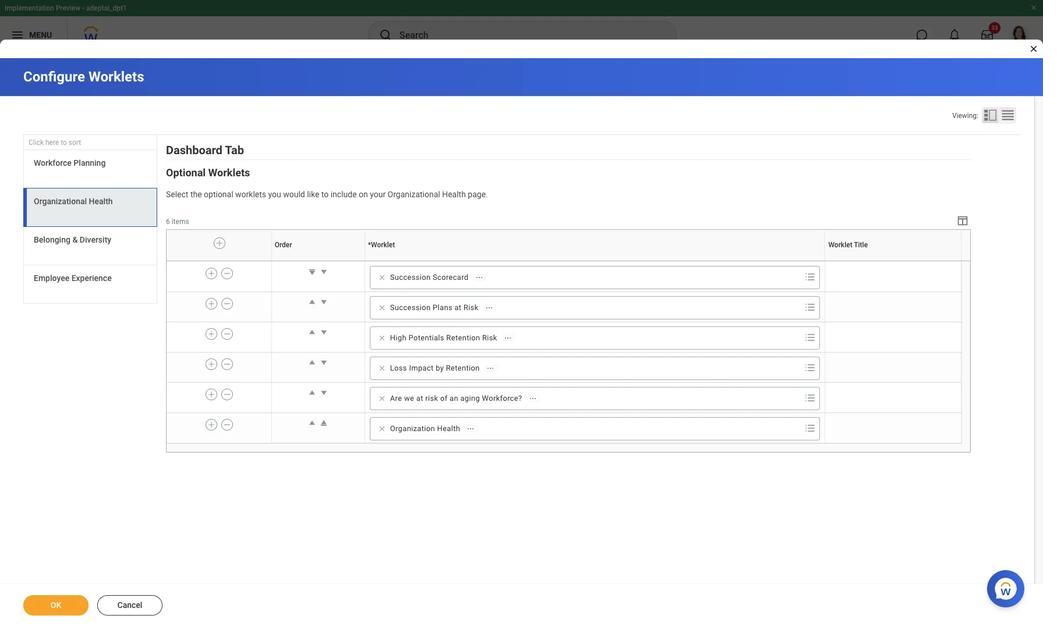 Task type: locate. For each thing, give the bounding box(es) containing it.
risk inside high potentials retention risk element
[[482, 334, 497, 342]]

3 row element from the top
[[167, 292, 961, 322]]

2 x small image from the top
[[376, 333, 388, 344]]

prompts image
[[803, 422, 817, 436]]

1 minus image from the top
[[223, 299, 231, 309]]

list box inside configure worklets main content
[[23, 150, 157, 304]]

1 vertical spatial to
[[321, 190, 329, 199]]

workforce planning
[[34, 159, 106, 168]]

plus image for are we at risk of an aging workforce?
[[207, 390, 215, 400]]

1 horizontal spatial title
[[894, 261, 895, 261]]

0 vertical spatial to
[[61, 139, 67, 147]]

1 horizontal spatial organizational
[[388, 190, 440, 199]]

0 horizontal spatial at
[[416, 394, 423, 403]]

0 horizontal spatial title
[[854, 241, 868, 249]]

2 prompts image from the top
[[803, 300, 817, 314]]

worklet title column header
[[825, 261, 961, 262]]

1 horizontal spatial to
[[321, 190, 329, 199]]

title
[[854, 241, 868, 249], [894, 261, 895, 261]]

workforce?
[[482, 394, 522, 403]]

0 vertical spatial succession
[[390, 273, 431, 282]]

list box
[[23, 150, 157, 304]]

x small image down * worklet
[[376, 272, 388, 284]]

1 vertical spatial retention
[[446, 364, 480, 373]]

x small image left are
[[376, 393, 388, 405]]

2 row element from the top
[[167, 262, 961, 292]]

1 vertical spatial risk
[[482, 334, 497, 342]]

related actions image
[[485, 304, 493, 312], [504, 334, 512, 342], [486, 364, 494, 373], [529, 395, 537, 403], [467, 425, 475, 433]]

1 vertical spatial at
[[416, 394, 423, 403]]

high potentials retention risk element
[[390, 333, 497, 344]]

3 plus image from the top
[[207, 359, 215, 370]]

list box containing workforce planning
[[23, 150, 157, 304]]

order
[[275, 241, 292, 249], [317, 261, 319, 261]]

at for we
[[416, 394, 423, 403]]

prompts image for succession scorecard
[[803, 270, 817, 284]]

at inside succession plans at risk element
[[455, 303, 462, 312]]

loss impact by retention element
[[390, 363, 480, 374]]

optional
[[204, 190, 233, 199]]

optional worklets button
[[166, 167, 250, 179]]

potentials
[[409, 334, 444, 342]]

0 vertical spatial x small image
[[376, 302, 388, 314]]

x small image left loss
[[376, 363, 388, 374]]

health up diversity
[[89, 197, 113, 206]]

at inside are we at risk of an aging workforce? element
[[416, 394, 423, 403]]

0 vertical spatial caret up image
[[306, 296, 318, 308]]

row element
[[167, 230, 964, 261], [167, 262, 961, 292], [167, 292, 961, 322], [167, 322, 961, 353], [167, 353, 961, 383], [167, 383, 961, 413], [167, 413, 961, 443]]

employee experience
[[34, 274, 112, 283]]

succession
[[390, 273, 431, 282], [390, 303, 431, 312]]

order up caret bottom "icon"
[[317, 261, 319, 261]]

would
[[283, 190, 305, 199]]

6 row element from the top
[[167, 383, 961, 413]]

0 horizontal spatial organizational
[[34, 197, 87, 206]]

2 caret down image from the top
[[318, 327, 330, 338]]

here
[[45, 139, 59, 147]]

0 vertical spatial risk
[[464, 303, 479, 312]]

0 horizontal spatial risk
[[464, 303, 479, 312]]

1 horizontal spatial order
[[317, 261, 319, 261]]

2 succession from the top
[[390, 303, 431, 312]]

order up order column header
[[275, 241, 292, 249]]

health down of
[[437, 425, 460, 433]]

caret up image
[[306, 327, 318, 338], [306, 357, 318, 369], [306, 387, 318, 399]]

1 vertical spatial caret up image
[[306, 357, 318, 369]]

organization
[[390, 425, 435, 433]]

implementation preview -   adeptai_dpt1
[[5, 4, 127, 12]]

4 plus image from the top
[[207, 420, 215, 430]]

0 vertical spatial title
[[854, 241, 868, 249]]

6 items
[[166, 218, 189, 226]]

risk inside succession plans at risk element
[[464, 303, 479, 312]]

0 vertical spatial worklets
[[88, 69, 144, 85]]

caret down image for are
[[318, 387, 330, 399]]

planning
[[74, 159, 106, 168]]

1 vertical spatial succession
[[390, 303, 431, 312]]

succession scorecard element
[[390, 273, 469, 283]]

scorecard
[[433, 273, 469, 282]]

to right like
[[321, 190, 329, 199]]

1 vertical spatial plus image
[[207, 329, 215, 339]]

related actions image inside are we at risk of an aging workforce?, press delete to clear value. option
[[529, 395, 537, 403]]

experience
[[71, 274, 112, 283]]

1 row element from the top
[[167, 230, 964, 261]]

risk for high potentials retention risk
[[482, 334, 497, 342]]

related actions image inside the loss impact by retention, press delete to clear value. option
[[486, 364, 494, 373]]

worklets
[[88, 69, 144, 85], [208, 167, 250, 179]]

4 caret down image from the top
[[318, 387, 330, 399]]

2 x small image from the top
[[376, 363, 388, 374]]

plus image for loss impact by retention
[[207, 359, 215, 370]]

5 row element from the top
[[167, 353, 961, 383]]

order for order worklet worklet title
[[317, 261, 319, 261]]

1 vertical spatial caret up image
[[306, 418, 318, 429]]

0 vertical spatial at
[[455, 303, 462, 312]]

&
[[72, 235, 78, 245]]

worklets
[[235, 190, 266, 199]]

0 horizontal spatial to
[[61, 139, 67, 147]]

caret up image for organization
[[306, 418, 318, 429]]

related actions image inside organization health, press delete to clear value. option
[[467, 425, 475, 433]]

2 vertical spatial x small image
[[376, 393, 388, 405]]

0 horizontal spatial worklets
[[88, 69, 144, 85]]

succession plans at risk, press delete to clear value. option
[[374, 301, 499, 315]]

dashboard
[[166, 143, 222, 157]]

prompts image for high potentials retention risk
[[803, 331, 817, 345]]

plus image for high potentials retention risk
[[207, 329, 215, 339]]

1 horizontal spatial at
[[455, 303, 462, 312]]

0 vertical spatial x small image
[[376, 272, 388, 284]]

x small image for loss impact by retention
[[376, 363, 388, 374]]

retention
[[446, 334, 480, 342], [446, 364, 480, 373]]

health inside list box
[[89, 197, 113, 206]]

plus image for organization health
[[207, 420, 215, 430]]

adeptai_dpt1
[[86, 4, 127, 12]]

organizational inside list box
[[34, 197, 87, 206]]

0 vertical spatial minus image
[[223, 299, 231, 309]]

succession inside succession plans at risk element
[[390, 303, 431, 312]]

caret top image
[[318, 418, 330, 429]]

minus image
[[223, 268, 231, 279], [223, 359, 231, 370], [223, 390, 231, 400], [223, 420, 231, 430]]

2 caret up image from the top
[[306, 357, 318, 369]]

0 vertical spatial caret up image
[[306, 327, 318, 338]]

prompts image
[[803, 270, 817, 284], [803, 300, 817, 314], [803, 331, 817, 345], [803, 361, 817, 375], [803, 391, 817, 405]]

related actions image inside succession plans at risk, press delete to clear value. 'option'
[[485, 304, 493, 312]]

2 caret up image from the top
[[306, 418, 318, 429]]

organization health element
[[390, 424, 460, 434]]

cancel button
[[97, 596, 162, 616]]

2 vertical spatial caret up image
[[306, 387, 318, 399]]

succession left plans
[[390, 303, 431, 312]]

worklet
[[371, 241, 395, 249], [828, 241, 852, 249], [594, 261, 596, 261], [892, 261, 894, 261]]

plus image
[[215, 238, 224, 249], [207, 329, 215, 339], [207, 390, 215, 400]]

succession scorecard, press delete to clear value. option
[[374, 271, 489, 285]]

1 caret down image from the top
[[318, 266, 330, 278]]

at right plans
[[455, 303, 462, 312]]

loss impact by retention
[[390, 364, 480, 373]]

profile logan mcneil element
[[1004, 22, 1036, 48]]

3 caret up image from the top
[[306, 387, 318, 399]]

1 caret up image from the top
[[306, 296, 318, 308]]

retention right by
[[446, 364, 480, 373]]

2 vertical spatial plus image
[[207, 390, 215, 400]]

1 caret up image from the top
[[306, 327, 318, 338]]

we
[[404, 394, 414, 403]]

succession up succession plans at risk
[[390, 273, 431, 282]]

x small image inside the loss impact by retention, press delete to clear value. option
[[376, 363, 388, 374]]

are we at risk of an aging workforce?
[[390, 394, 522, 403]]

row element containing order
[[167, 230, 964, 261]]

inbox large image
[[981, 29, 993, 41]]

x small image
[[376, 302, 388, 314], [376, 363, 388, 374], [376, 393, 388, 405]]

optional
[[166, 167, 206, 179]]

viewing:
[[952, 112, 978, 120]]

1 x small image from the top
[[376, 302, 388, 314]]

related actions image for high potentials retention risk
[[504, 334, 512, 342]]

1 prompts image from the top
[[803, 270, 817, 284]]

1 horizontal spatial worklets
[[208, 167, 250, 179]]

x small image left succession plans at risk element
[[376, 302, 388, 314]]

minus image
[[223, 299, 231, 309], [223, 329, 231, 339]]

preview
[[56, 4, 80, 12]]

high potentials retention risk, press delete to clear value. option
[[374, 331, 518, 345]]

your
[[370, 190, 386, 199]]

ok button
[[23, 596, 89, 616]]

prompts image for loss impact by retention
[[803, 361, 817, 375]]

0 horizontal spatial order
[[275, 241, 292, 249]]

x small image inside are we at risk of an aging workforce?, press delete to clear value. option
[[376, 393, 388, 405]]

order inside row "element"
[[275, 241, 292, 249]]

3 prompts image from the top
[[803, 331, 817, 345]]

tab
[[225, 143, 244, 157]]

by
[[436, 364, 444, 373]]

optional worklets group
[[166, 166, 971, 453]]

click here to sort button
[[23, 135, 157, 150]]

caret up image
[[306, 296, 318, 308], [306, 418, 318, 429]]

implementation
[[5, 4, 54, 12]]

health left 'page.'
[[442, 190, 466, 199]]

implementation preview -   adeptai_dpt1 banner
[[0, 0, 1043, 54]]

5 prompts image from the top
[[803, 391, 817, 405]]

risk
[[464, 303, 479, 312], [482, 334, 497, 342]]

worklets inside the optional worklets group
[[208, 167, 250, 179]]

1 vertical spatial x small image
[[376, 363, 388, 374]]

* worklet
[[368, 241, 395, 249]]

1 minus image from the top
[[223, 268, 231, 279]]

1 vertical spatial x small image
[[376, 333, 388, 344]]

1 x small image from the top
[[376, 272, 388, 284]]

x small image inside succession scorecard, press delete to clear value. option
[[376, 272, 388, 284]]

at right we
[[416, 394, 423, 403]]

related actions image inside high potentials retention risk, press delete to clear value. option
[[504, 334, 512, 342]]

1 horizontal spatial risk
[[482, 334, 497, 342]]

related actions image for organization health
[[467, 425, 475, 433]]

to left 'sort' on the left top
[[61, 139, 67, 147]]

0 vertical spatial plus image
[[215, 238, 224, 249]]

navigation pane region
[[23, 135, 157, 307]]

health
[[442, 190, 466, 199], [89, 197, 113, 206], [437, 425, 460, 433]]

workday assistant region
[[987, 566, 1029, 608]]

succession inside succession scorecard element
[[390, 273, 431, 282]]

organizational down workforce
[[34, 197, 87, 206]]

plus image
[[207, 268, 215, 279], [207, 299, 215, 309], [207, 359, 215, 370], [207, 420, 215, 430]]

close configure worklets image
[[1029, 44, 1038, 54]]

to inside the optional worklets group
[[321, 190, 329, 199]]

to
[[61, 139, 67, 147], [321, 190, 329, 199]]

4 row element from the top
[[167, 322, 961, 353]]

3 x small image from the top
[[376, 393, 388, 405]]

1 vertical spatial order
[[317, 261, 319, 261]]

caret down image
[[318, 296, 330, 308]]

workforce
[[34, 159, 72, 168]]

at
[[455, 303, 462, 312], [416, 394, 423, 403]]

x small image left high
[[376, 333, 388, 344]]

health inside option
[[437, 425, 460, 433]]

risk for succession plans at risk
[[464, 303, 479, 312]]

x small image inside succession plans at risk, press delete to clear value. 'option'
[[376, 302, 388, 314]]

0 vertical spatial order
[[275, 241, 292, 249]]

x small image
[[376, 272, 388, 284], [376, 333, 388, 344], [376, 423, 388, 435]]

1 succession from the top
[[390, 273, 431, 282]]

retention down plans
[[446, 334, 480, 342]]

2 vertical spatial x small image
[[376, 423, 388, 435]]

caret down image
[[318, 266, 330, 278], [318, 327, 330, 338], [318, 357, 330, 369], [318, 387, 330, 399]]

7 row element from the top
[[167, 413, 961, 443]]

are we at risk of an aging workforce? element
[[390, 394, 522, 404]]

*
[[368, 241, 371, 249]]

1 vertical spatial minus image
[[223, 329, 231, 339]]

caret down image for succession
[[318, 266, 330, 278]]

x small image left the organization
[[376, 423, 388, 435]]

organizational right your
[[388, 190, 440, 199]]

x small image for organization health
[[376, 423, 388, 435]]

prompts image for succession plans at risk
[[803, 300, 817, 314]]

organizational
[[388, 190, 440, 199], [34, 197, 87, 206]]

2 plus image from the top
[[207, 299, 215, 309]]

4 prompts image from the top
[[803, 361, 817, 375]]

3 x small image from the top
[[376, 423, 388, 435]]

1 vertical spatial worklets
[[208, 167, 250, 179]]



Task type: vqa. For each thing, say whether or not it's contained in the screenshot.
retention
yes



Task type: describe. For each thing, give the bounding box(es) containing it.
caret bottom image
[[306, 266, 318, 278]]

high
[[390, 334, 406, 342]]

Toggle to List Detail view radio
[[982, 107, 999, 123]]

plans
[[433, 303, 453, 312]]

viewing: option group
[[952, 107, 1020, 126]]

succession scorecard
[[390, 273, 469, 282]]

worklets for optional worklets
[[208, 167, 250, 179]]

aging
[[460, 394, 480, 403]]

related actions image for succession plans at risk
[[485, 304, 493, 312]]

cancel
[[117, 601, 142, 610]]

organization health, press delete to clear value. option
[[374, 422, 481, 436]]

at for plans
[[455, 303, 462, 312]]

on
[[359, 190, 368, 199]]

row element containing high potentials retention risk
[[167, 322, 961, 353]]

configure worklets main content
[[0, 58, 1043, 627]]

search image
[[379, 28, 393, 42]]

page.
[[468, 190, 488, 199]]

organizational inside the optional worklets group
[[388, 190, 440, 199]]

select the optional worklets you would like to include on your organizational health page.
[[166, 190, 488, 199]]

6
[[166, 218, 170, 226]]

order worklet worklet title
[[317, 261, 895, 261]]

diversity
[[80, 235, 111, 245]]

1 plus image from the top
[[207, 268, 215, 279]]

succession for succession plans at risk
[[390, 303, 431, 312]]

order for order
[[275, 241, 292, 249]]

risk
[[425, 394, 438, 403]]

0 vertical spatial retention
[[446, 334, 480, 342]]

related actions image
[[475, 274, 483, 282]]

organizational health
[[34, 197, 113, 206]]

order column header
[[271, 261, 365, 262]]

x small image for high potentials retention risk
[[376, 333, 388, 344]]

x small image for are we at risk of an aging workforce?
[[376, 393, 388, 405]]

4 minus image from the top
[[223, 420, 231, 430]]

plus image for succession plans at risk
[[207, 299, 215, 309]]

x small image for succession scorecard
[[376, 272, 388, 284]]

row element containing succession plans at risk
[[167, 292, 961, 322]]

click
[[29, 139, 44, 147]]

configure
[[23, 69, 85, 85]]

1 vertical spatial title
[[894, 261, 895, 261]]

row element containing organization health
[[167, 413, 961, 443]]

3 caret down image from the top
[[318, 357, 330, 369]]

sort
[[69, 139, 81, 147]]

employee
[[34, 274, 69, 283]]

impact
[[409, 364, 434, 373]]

3 minus image from the top
[[223, 390, 231, 400]]

are we at risk of an aging workforce?, press delete to clear value. option
[[374, 392, 543, 406]]

caret up image for high potentials retention risk
[[306, 327, 318, 338]]

worklet title
[[828, 241, 868, 249]]

like
[[307, 190, 319, 199]]

succession for succession scorecard
[[390, 273, 431, 282]]

include
[[331, 190, 357, 199]]

x small image for succession plans at risk
[[376, 302, 388, 314]]

2 minus image from the top
[[223, 359, 231, 370]]

optional worklets
[[166, 167, 250, 179]]

row element containing succession scorecard
[[167, 262, 961, 292]]

row element containing are we at risk of an aging workforce?
[[167, 383, 961, 413]]

health for organization health
[[437, 425, 460, 433]]

ok
[[51, 601, 61, 610]]

items
[[172, 218, 189, 226]]

title inside row "element"
[[854, 241, 868, 249]]

notifications large image
[[949, 29, 960, 41]]

health for organizational health
[[89, 197, 113, 206]]

to inside popup button
[[61, 139, 67, 147]]

high potentials retention risk
[[390, 334, 497, 342]]

succession plans at risk
[[390, 303, 479, 312]]

select
[[166, 190, 188, 199]]

belonging & diversity
[[34, 235, 111, 245]]

click to view/edit grid preferences image
[[956, 214, 969, 227]]

belonging
[[34, 235, 70, 245]]

configure worklets
[[23, 69, 144, 85]]

caret down image for high
[[318, 327, 330, 338]]

-
[[82, 4, 85, 12]]

close environment banner image
[[1030, 4, 1037, 11]]

organization health
[[390, 425, 460, 433]]

an
[[450, 394, 458, 403]]

the
[[190, 190, 202, 199]]

you
[[268, 190, 281, 199]]

dashboard tab
[[166, 143, 244, 157]]

worklet column header
[[365, 261, 825, 262]]

row element containing loss impact by retention
[[167, 353, 961, 383]]

loss
[[390, 364, 407, 373]]

worklets for configure worklets
[[88, 69, 144, 85]]

2 minus image from the top
[[223, 329, 231, 339]]

loss impact by retention, press delete to clear value. option
[[374, 362, 500, 376]]

are
[[390, 394, 402, 403]]

caret up image for are we at risk of an aging workforce?
[[306, 387, 318, 399]]

of
[[440, 394, 448, 403]]

succession plans at risk element
[[390, 303, 479, 313]]

related actions image for are we at risk of an aging workforce?
[[529, 395, 537, 403]]

caret up image for succession
[[306, 296, 318, 308]]

configure worklets dialog
[[0, 0, 1043, 627]]

click here to sort
[[29, 139, 81, 147]]

related actions image for loss impact by retention
[[486, 364, 494, 373]]

Toggle to Grid view radio
[[999, 107, 1016, 123]]

prompts image for are we at risk of an aging workforce?
[[803, 391, 817, 405]]



